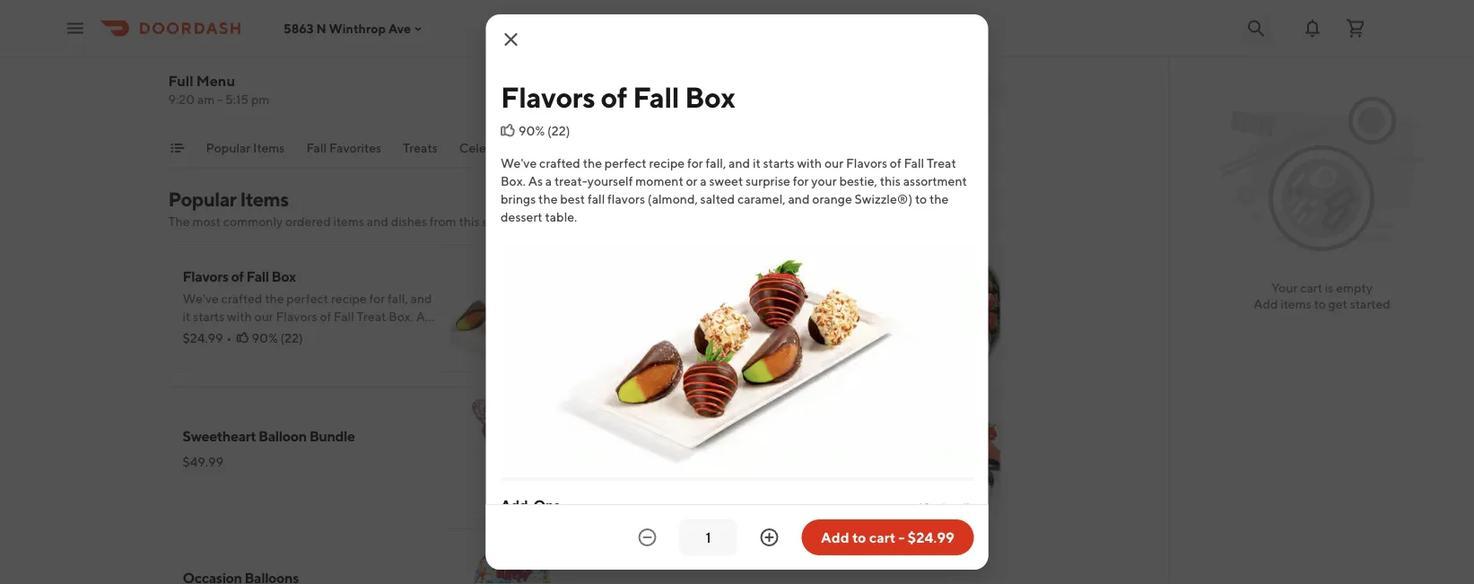 Task type: locate. For each thing, give the bounding box(es) containing it.
of up swizzle®)
[[889, 156, 901, 170]]

swizzle®)
[[854, 192, 912, 206]]

1 horizontal spatial flavors
[[500, 80, 595, 114]]

0 horizontal spatial flavors of fall box
[[183, 268, 296, 285]]

0 horizontal spatial items
[[333, 214, 364, 229]]

items
[[253, 140, 285, 155], [240, 188, 289, 211]]

full menu 9:20 am - 5:15 pm
[[168, 72, 270, 107]]

0 vertical spatial flavors
[[500, 80, 595, 114]]

items
[[333, 214, 364, 229], [1281, 297, 1312, 311]]

0 vertical spatial box
[[684, 80, 735, 114]]

add for fresh flowers
[[955, 481, 979, 496]]

2 vertical spatial of
[[231, 268, 244, 285]]

items for popular items
[[253, 140, 285, 155]]

2 vertical spatial flavors
[[183, 268, 228, 285]]

0 vertical spatial 90%
[[518, 123, 544, 138]]

0 vertical spatial and
[[728, 156, 750, 170]]

5863 n winthrop ave button
[[284, 21, 425, 36]]

for down with
[[792, 174, 808, 188]]

(optional)
[[918, 501, 970, 513]]

and left the orange
[[788, 192, 809, 206]]

to
[[915, 192, 927, 206], [1314, 297, 1326, 311], [852, 529, 866, 546]]

flavors
[[500, 80, 595, 114], [846, 156, 887, 170], [183, 268, 228, 285]]

1 vertical spatial for
[[792, 174, 808, 188]]

$24.99
[[183, 331, 223, 345], [908, 529, 955, 546]]

1 horizontal spatial for
[[792, 174, 808, 188]]

5863
[[284, 21, 314, 36]]

1 vertical spatial popular
[[168, 188, 236, 211]]

1 horizontal spatial the
[[582, 156, 602, 170]]

0 vertical spatial •
[[227, 331, 232, 345]]

pm
[[251, 92, 270, 107]]

0 vertical spatial popular
[[206, 140, 251, 155]]

(22) up sympathy
[[547, 123, 570, 138]]

1 horizontal spatial of
[[600, 80, 627, 114]]

flavors up sympathy
[[500, 80, 595, 114]]

1 horizontal spatial and
[[728, 156, 750, 170]]

items down your
[[1281, 297, 1312, 311]]

0 horizontal spatial to
[[852, 529, 866, 546]]

this up swizzle®)
[[880, 174, 900, 188]]

1 horizontal spatial to
[[915, 192, 927, 206]]

and inside the popular items the most commonly ordered items and dishes from this store
[[367, 214, 388, 229]]

flavors down most
[[183, 268, 228, 285]]

0 vertical spatial 90% (22)
[[518, 123, 570, 138]]

popular for popular items
[[206, 140, 251, 155]]

close flavors of fall box image
[[500, 29, 522, 50]]

1 vertical spatial $24.99
[[908, 529, 955, 546]]

this
[[880, 174, 900, 188], [459, 214, 480, 229]]

items up the commonly
[[240, 188, 289, 211]]

for up or at the top left of page
[[687, 156, 703, 170]]

0 horizontal spatial this
[[459, 214, 480, 229]]

surprise
[[745, 174, 790, 188]]

popular items button
[[206, 139, 285, 168]]

n
[[316, 21, 326, 36]]

1 vertical spatial (22)
[[280, 331, 303, 345]]

bundle
[[309, 428, 355, 445]]

flowers
[[644, 401, 694, 418]]

1 vertical spatial 90%
[[252, 331, 278, 345]]

0 horizontal spatial and
[[367, 214, 388, 229]]

90% up we've
[[518, 123, 544, 138]]

1 vertical spatial and
[[788, 192, 809, 206]]

$39.99 •
[[606, 463, 655, 478]]

winthrop
[[329, 21, 386, 36]]

treat
[[926, 156, 956, 170]]

add button for doves
[[944, 333, 990, 362]]

1 a from the left
[[545, 174, 552, 188]]

1 horizontal spatial a
[[700, 174, 706, 188]]

1 vertical spatial to
[[1314, 297, 1326, 311]]

0 vertical spatial for
[[687, 156, 703, 170]]

fall
[[632, 80, 679, 114], [306, 140, 327, 155], [904, 156, 924, 170], [246, 268, 269, 285]]

1 horizontal spatial this
[[880, 174, 900, 188]]

2 horizontal spatial of
[[889, 156, 901, 170]]

0 vertical spatial flavors of fall box
[[500, 80, 735, 114]]

notification bell image
[[1302, 17, 1323, 39]]

cart
[[1300, 280, 1323, 295], [869, 529, 896, 546]]

1 horizontal spatial cart
[[1300, 280, 1323, 295]]

0 vertical spatial items
[[253, 140, 285, 155]]

sweet
[[709, 174, 743, 188]]

2 vertical spatial and
[[367, 214, 388, 229]]

0 vertical spatial this
[[880, 174, 900, 188]]

5:15
[[225, 92, 249, 107]]

90% right $24.99 •
[[252, 331, 278, 345]]

fall left treat
[[904, 156, 924, 170]]

1 vertical spatial 90% (22)
[[252, 331, 303, 345]]

of down the commonly
[[231, 268, 244, 285]]

items right ordered
[[333, 214, 364, 229]]

ave
[[388, 21, 411, 36]]

box
[[684, 80, 735, 114], [271, 268, 296, 285]]

1 vertical spatial this
[[459, 214, 480, 229]]

0 horizontal spatial of
[[231, 268, 244, 285]]

we've crafted the perfect recipe for fall, and it starts with our flavors of fall treat box. as a treat-yourself moment or a sweet surprise for your bestie, this assortment brings the best fall flavors (almond, salted caramel, and orange swizzle®) to the dessert table.
[[500, 156, 967, 224]]

0 horizontal spatial cart
[[869, 529, 896, 546]]

with
[[797, 156, 822, 170]]

this inside the we've crafted the perfect recipe for fall, and it starts with our flavors of fall treat box. as a treat-yourself moment or a sweet surprise for your bestie, this assortment brings the best fall flavors (almond, salted caramel, and orange swizzle®) to the dessert table.
[[880, 174, 900, 188]]

1 horizontal spatial 90%
[[518, 123, 544, 138]]

0 vertical spatial cart
[[1300, 280, 1323, 295]]

1 horizontal spatial items
[[1281, 297, 1312, 311]]

add-ons
[[500, 497, 559, 514]]

90% (22) up the crafted at top
[[518, 123, 570, 138]]

$39.99
[[606, 463, 647, 478]]

0 horizontal spatial (22)
[[280, 331, 303, 345]]

popular items
[[206, 140, 285, 155]]

fall left favorites
[[306, 140, 327, 155]]

add button for bundle
[[520, 475, 567, 503]]

platter
[[701, 286, 745, 303]]

and for crafted
[[728, 156, 750, 170]]

90%
[[518, 123, 544, 138], [252, 331, 278, 345]]

fall down the commonly
[[246, 268, 269, 285]]

moment
[[635, 174, 683, 188]]

popular inside button
[[206, 140, 251, 155]]

box up fall,
[[684, 80, 735, 114]]

the down assortment
[[929, 192, 948, 206]]

items inside the popular items the most commonly ordered items and dishes from this store
[[240, 188, 289, 211]]

of up sympathy
[[600, 80, 627, 114]]

or
[[685, 174, 697, 188]]

flavors of fall box dialog
[[486, 14, 988, 584]]

flavors of fall box down the commonly
[[183, 268, 296, 285]]

0 horizontal spatial the
[[538, 192, 557, 206]]

•
[[227, 331, 232, 345], [650, 463, 655, 478]]

popular
[[206, 140, 251, 155], [168, 188, 236, 211]]

Current quantity is 1 number field
[[690, 528, 726, 547]]

best
[[560, 192, 585, 206]]

the down as
[[538, 192, 557, 206]]

(22) right $24.99 •
[[280, 331, 303, 345]]

(22)
[[547, 123, 570, 138], [280, 331, 303, 345]]

flavors of fall box image
[[500, 240, 974, 477], [450, 245, 577, 372]]

- inside full menu 9:20 am - 5:15 pm
[[217, 92, 223, 107]]

flavors up bestie,
[[846, 156, 887, 170]]

0 horizontal spatial 90%
[[252, 331, 278, 345]]

popular for popular items the most commonly ordered items and dishes from this store
[[168, 188, 236, 211]]

popular inside the popular items the most commonly ordered items and dishes from this store
[[168, 188, 236, 211]]

2 vertical spatial to
[[852, 529, 866, 546]]

your
[[811, 174, 836, 188]]

and
[[728, 156, 750, 170], [788, 192, 809, 206], [367, 214, 388, 229]]

add to cart - $24.99
[[821, 529, 955, 546]]

0 vertical spatial (22)
[[547, 123, 570, 138]]

box down ordered
[[271, 268, 296, 285]]

flavors of fall box up sympathy
[[500, 80, 735, 114]]

a right or at the top left of page
[[700, 174, 706, 188]]

2 horizontal spatial to
[[1314, 297, 1326, 311]]

peace
[[606, 286, 645, 303]]

most
[[192, 214, 221, 229]]

1 horizontal spatial flavors of fall box
[[500, 80, 735, 114]]

it
[[752, 156, 760, 170]]

0 horizontal spatial a
[[545, 174, 552, 188]]

1 vertical spatial flavors
[[846, 156, 887, 170]]

crafted
[[539, 156, 580, 170]]

1 vertical spatial cart
[[869, 529, 896, 546]]

add
[[1254, 297, 1278, 311], [955, 340, 979, 354], [531, 481, 556, 496], [955, 481, 979, 496], [821, 529, 849, 546]]

items down pm
[[253, 140, 285, 155]]

as
[[528, 174, 542, 188]]

the down sympathy
[[582, 156, 602, 170]]

this right from at the top left of page
[[459, 214, 480, 229]]

1 vertical spatial items
[[240, 188, 289, 211]]

add to cart - $24.99 button
[[802, 520, 974, 555]]

items inside button
[[253, 140, 285, 155]]

your cart is empty add items to get started
[[1254, 280, 1391, 311]]

sweetheart balloon bundle image
[[450, 387, 577, 514]]

a right as
[[545, 174, 552, 188]]

0 vertical spatial $24.99
[[183, 331, 223, 345]]

to inside button
[[852, 529, 866, 546]]

1 vertical spatial items
[[1281, 297, 1312, 311]]

0 vertical spatial to
[[915, 192, 927, 206]]

treats button
[[403, 139, 438, 168]]

0 items, open order cart image
[[1345, 17, 1367, 39]]

1 horizontal spatial 90% (22)
[[518, 123, 570, 138]]

1 vertical spatial •
[[650, 463, 655, 478]]

2 horizontal spatial and
[[788, 192, 809, 206]]

for
[[687, 156, 703, 170], [792, 174, 808, 188]]

popular up most
[[168, 188, 236, 211]]

1 vertical spatial -
[[899, 529, 905, 546]]

0 horizontal spatial •
[[227, 331, 232, 345]]

• for flowers
[[650, 463, 655, 478]]

get
[[1328, 297, 1348, 311]]

the
[[582, 156, 602, 170], [538, 192, 557, 206], [929, 192, 948, 206]]

1 horizontal spatial (22)
[[547, 123, 570, 138]]

0 horizontal spatial box
[[271, 268, 296, 285]]

started
[[1350, 297, 1391, 311]]

1 vertical spatial box
[[271, 268, 296, 285]]

1 horizontal spatial $24.99
[[908, 529, 955, 546]]

cart inside button
[[869, 529, 896, 546]]

90% (22) right $24.99 •
[[252, 331, 303, 345]]

90% inside flavors of fall box dialog
[[518, 123, 544, 138]]

1 horizontal spatial •
[[650, 463, 655, 478]]

a
[[545, 174, 552, 188], [700, 174, 706, 188]]

and left it
[[728, 156, 750, 170]]

1 horizontal spatial box
[[684, 80, 735, 114]]

doves
[[659, 286, 699, 303]]

1 vertical spatial of
[[889, 156, 901, 170]]

and left dishes
[[367, 214, 388, 229]]

items for popular items the most commonly ordered items and dishes from this store
[[240, 188, 289, 211]]

(14)
[[701, 313, 722, 327]]

2 horizontal spatial flavors
[[846, 156, 887, 170]]

0 vertical spatial items
[[333, 214, 364, 229]]

flavors of fall box
[[500, 80, 735, 114], [183, 268, 296, 285]]

popular down 5:15
[[206, 140, 251, 155]]

0 horizontal spatial $24.99
[[183, 331, 223, 345]]

0 vertical spatial -
[[217, 92, 223, 107]]

increase quantity by 1 image
[[759, 527, 780, 548]]

fall,
[[705, 156, 726, 170]]

decrease quantity by 1 image
[[637, 527, 658, 548]]

1 horizontal spatial -
[[899, 529, 905, 546]]

0 horizontal spatial -
[[217, 92, 223, 107]]

starts
[[763, 156, 794, 170]]

90% (22) inside flavors of fall box dialog
[[518, 123, 570, 138]]



Task type: vqa. For each thing, say whether or not it's contained in the screenshot.
the right this
yes



Task type: describe. For each thing, give the bounding box(es) containing it.
fall inside the we've crafted the perfect recipe for fall, and it starts with our flavors of fall treat box. as a treat-yourself moment or a sweet surprise for your bestie, this assortment brings the best fall flavors (almond, salted caramel, and orange swizzle®) to the dessert table.
[[904, 156, 924, 170]]

am
[[197, 92, 215, 107]]

add inside your cart is empty add items to get started
[[1254, 297, 1278, 311]]

caramel,
[[737, 192, 785, 206]]

yourself
[[587, 174, 632, 188]]

ons
[[533, 497, 559, 514]]

fresh flowers
[[606, 401, 694, 418]]

orange
[[812, 192, 852, 206]]

- inside add to cart - $24.99 button
[[899, 529, 905, 546]]

$24.99 inside button
[[908, 529, 955, 546]]

add-
[[500, 497, 533, 514]]

92% (14)
[[674, 313, 722, 327]]

79% (58)
[[675, 463, 726, 478]]

store
[[482, 214, 511, 229]]

is
[[1325, 280, 1334, 295]]

cart inside your cart is empty add items to get started
[[1300, 280, 1323, 295]]

&
[[648, 286, 657, 303]]

dessert
[[500, 210, 542, 224]]

fall inside 'button'
[[306, 140, 327, 155]]

full
[[168, 72, 193, 89]]

the
[[168, 214, 190, 229]]

commonly
[[223, 214, 283, 229]]

fall favorites button
[[306, 139, 381, 168]]

salted
[[700, 192, 734, 206]]

0 horizontal spatial flavors
[[183, 268, 228, 285]]

1 vertical spatial flavors of fall box
[[183, 268, 296, 285]]

from
[[430, 214, 456, 229]]

bestie,
[[839, 174, 877, 188]]

add for peace & doves platter
[[955, 340, 979, 354]]

0 vertical spatial of
[[600, 80, 627, 114]]

flavors
[[607, 192, 645, 206]]

79%
[[675, 463, 699, 478]]

our
[[824, 156, 843, 170]]

0 horizontal spatial 90% (22)
[[252, 331, 303, 345]]

sympathy button
[[554, 139, 611, 168]]

dishes
[[391, 214, 427, 229]]

to inside your cart is empty add items to get started
[[1314, 297, 1326, 311]]

2 a from the left
[[700, 174, 706, 188]]

ordered
[[285, 214, 331, 229]]

popular items the most commonly ordered items and dishes from this store
[[168, 188, 511, 229]]

fall
[[587, 192, 605, 206]]

(22) inside flavors of fall box dialog
[[547, 123, 570, 138]]

5863 n winthrop ave
[[284, 21, 411, 36]]

sympathy
[[554, 140, 611, 155]]

sweetheart
[[183, 428, 256, 445]]

assortment
[[903, 174, 967, 188]]

perfect
[[604, 156, 646, 170]]

items inside your cart is empty add items to get started
[[1281, 297, 1312, 311]]

table.
[[545, 210, 577, 224]]

9:20
[[168, 92, 195, 107]]

add inside add to cart - $24.99 button
[[821, 529, 849, 546]]

items inside the popular items the most commonly ordered items and dishes from this store
[[333, 214, 364, 229]]

menu
[[196, 72, 235, 89]]

balloon
[[259, 428, 307, 445]]

$49.99
[[183, 454, 224, 469]]

occasion balloons image
[[450, 528, 577, 584]]

flavors of fall box inside dialog
[[500, 80, 735, 114]]

your
[[1271, 280, 1298, 295]]

favorites
[[329, 140, 381, 155]]

add for sweetheart balloon bundle
[[531, 481, 556, 496]]

(almond,
[[647, 192, 697, 206]]

open menu image
[[65, 17, 86, 39]]

celebrations
[[459, 140, 533, 155]]

fall favorites
[[306, 140, 381, 155]]

of inside the we've crafted the perfect recipe for fall, and it starts with our flavors of fall treat box. as a treat-yourself moment or a sweet surprise for your bestie, this assortment brings the best fall flavors (almond, salted caramel, and orange swizzle®) to the dessert table.
[[889, 156, 901, 170]]

brings
[[500, 192, 535, 206]]

peace & doves platter image
[[873, 245, 1001, 372]]

flavors inside the we've crafted the perfect recipe for fall, and it starts with our flavors of fall treat box. as a treat-yourself moment or a sweet surprise for your bestie, this assortment brings the best fall flavors (almond, salted caramel, and orange swizzle®) to the dessert table.
[[846, 156, 887, 170]]

treat-
[[554, 174, 587, 188]]

to inside the we've crafted the perfect recipe for fall, and it starts with our flavors of fall treat box. as a treat-yourself moment or a sweet surprise for your bestie, this assortment brings the best fall flavors (almond, salted caramel, and orange swizzle®) to the dessert table.
[[915, 192, 927, 206]]

box.
[[500, 174, 525, 188]]

we've
[[500, 156, 536, 170]]

fall up recipe on the top left
[[632, 80, 679, 114]]

$24.99 •
[[183, 331, 232, 345]]

peace & doves platter
[[606, 286, 745, 303]]

92%
[[674, 313, 699, 327]]

treats
[[403, 140, 438, 155]]

this inside the popular items the most commonly ordered items and dishes from this store
[[459, 214, 480, 229]]

fresh flowers image
[[873, 387, 1001, 514]]

box inside dialog
[[684, 80, 735, 114]]

and for items
[[367, 214, 388, 229]]

celebrations button
[[459, 139, 533, 168]]

• for of
[[227, 331, 232, 345]]

(58)
[[702, 463, 726, 478]]

fresh
[[606, 401, 642, 418]]

0 horizontal spatial for
[[687, 156, 703, 170]]

empty
[[1336, 280, 1373, 295]]

2 horizontal spatial the
[[929, 192, 948, 206]]

flavors of fall box image inside dialog
[[500, 240, 974, 477]]

sweetheart balloon bundle
[[183, 428, 355, 445]]

recipe
[[649, 156, 684, 170]]



